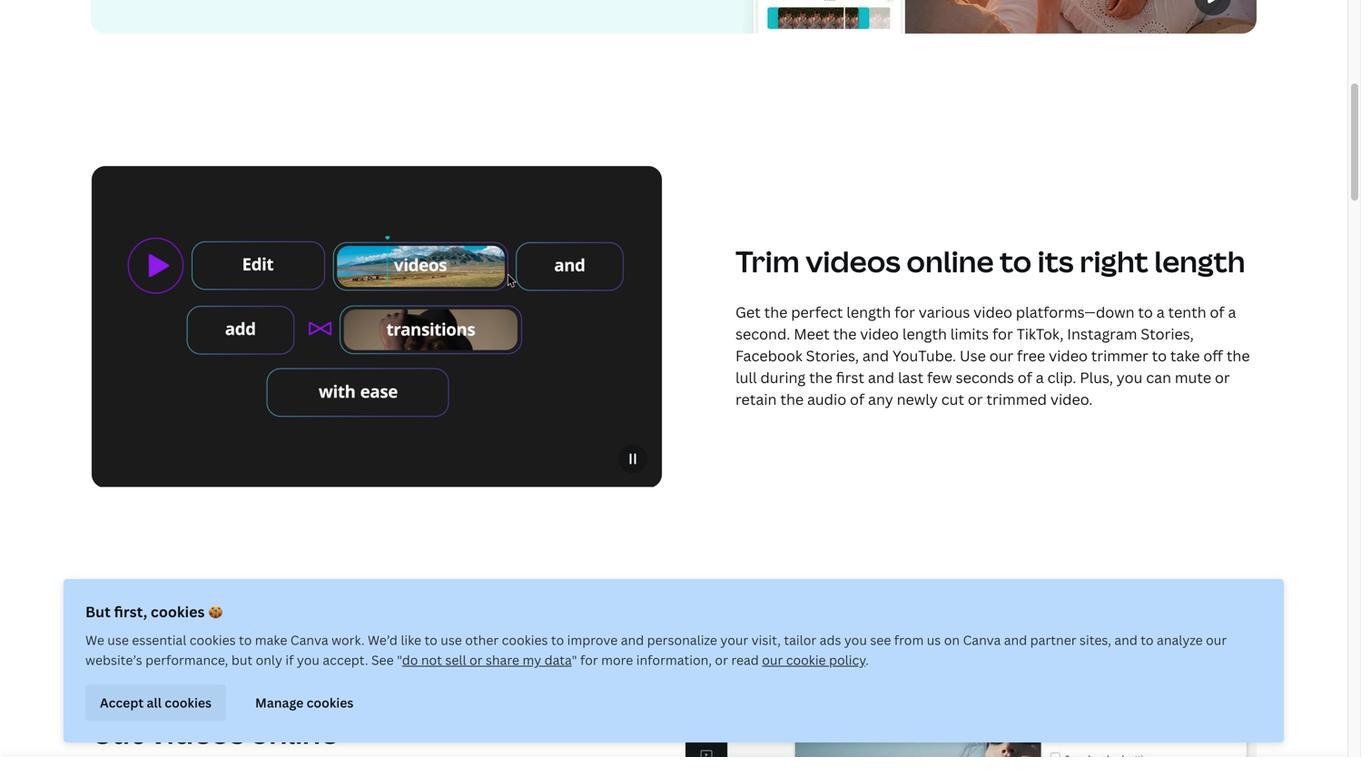 Task type: describe. For each thing, give the bounding box(es) containing it.
all
[[147, 694, 162, 712]]

platforms—down
[[1016, 303, 1135, 322]]

accept all cookies
[[100, 694, 212, 712]]

do not sell or share my data link
[[402, 652, 572, 669]]

we
[[85, 632, 104, 649]]

1 canva from the left
[[291, 632, 329, 649]]

" inside we use essential cookies to make canva work. we'd like to use other cookies to improve and personalize your visit, tailor ads you see from us on canva and partner sites, and to analyze our website's performance, but only if you accept. see "
[[397, 652, 402, 669]]

sites,
[[1080, 632, 1112, 649]]

first,
[[114, 602, 147, 622]]

1 vertical spatial stories,
[[806, 346, 859, 366]]

0 vertical spatial of
[[1211, 303, 1225, 322]]

right
[[1080, 242, 1149, 281]]

visit,
[[752, 632, 781, 649]]

retain
[[736, 390, 777, 409]]

but
[[85, 602, 111, 622]]

0 horizontal spatial length
[[847, 303, 892, 322]]

clip.
[[1048, 368, 1077, 388]]

1 horizontal spatial of
[[1018, 368, 1033, 388]]

0 vertical spatial length
[[1155, 242, 1246, 281]]

make
[[255, 632, 287, 649]]

free
[[1018, 346, 1046, 366]]

2 vertical spatial of
[[850, 390, 865, 409]]

1 horizontal spatial length
[[903, 324, 947, 344]]

and up any on the right bottom
[[868, 368, 895, 388]]

video.
[[1051, 390, 1093, 409]]

first
[[836, 368, 865, 388]]

newly
[[897, 390, 938, 409]]

other
[[465, 632, 499, 649]]

see
[[372, 652, 394, 669]]

your
[[721, 632, 749, 649]]

manage cookies
[[255, 694, 354, 712]]

perfect
[[792, 303, 843, 322]]

0 horizontal spatial a
[[1036, 368, 1044, 388]]

facebook
[[736, 346, 803, 366]]

and up first
[[863, 346, 889, 366]]

during
[[761, 368, 806, 388]]

1 vertical spatial for
[[993, 324, 1014, 344]]

its
[[1038, 242, 1074, 281]]

second.
[[736, 324, 791, 344]]

videos for cut
[[150, 713, 245, 753]]

our inside we use essential cookies to make canva work. we'd like to use other cookies to improve and personalize your visit, tailor ads you see from us on canva and partner sites, and to analyze our website's performance, but only if you accept. see "
[[1207, 632, 1228, 649]]

trim
[[736, 242, 800, 281]]

us
[[927, 632, 941, 649]]

only
[[256, 652, 282, 669]]

the right off
[[1227, 346, 1251, 366]]

or right the cut
[[968, 390, 983, 409]]

you inside get the perfect length for various video platforms—down to a tenth of a second. meet the video length limits for tiktok, instagram stories, facebook stories, and youtube. use our free video trimmer to take off the lull during the first and last few seconds of a clip. plus, you can mute or retain the audio of any newly cut or trimmed video.
[[1117, 368, 1143, 388]]

use
[[960, 346, 986, 366]]

data
[[545, 652, 572, 669]]

on
[[945, 632, 960, 649]]

mute
[[1175, 368, 1212, 388]]

work.
[[332, 632, 365, 649]]

to up but
[[239, 632, 252, 649]]

1 horizontal spatial you
[[845, 632, 868, 649]]

cookies right all in the bottom of the page
[[165, 694, 212, 712]]

cookies up essential
[[151, 602, 205, 622]]

online for cut
[[251, 713, 338, 753]]

policy
[[829, 652, 866, 669]]

we'd
[[368, 632, 398, 649]]

tenth
[[1169, 303, 1207, 322]]

1 use from the left
[[107, 632, 129, 649]]

2 use from the left
[[441, 632, 462, 649]]

2 vertical spatial for
[[581, 652, 598, 669]]

cookie
[[786, 652, 826, 669]]

website's
[[85, 652, 142, 669]]

our inside get the perfect length for various video platforms—down to a tenth of a second. meet the video length limits for tiktok, instagram stories, facebook stories, and youtube. use our free video trimmer to take off the lull during the first and last few seconds of a clip. plus, you can mute or retain the audio of any newly cut or trimmed video.
[[990, 346, 1014, 366]]

.
[[866, 652, 869, 669]]

to up the "data"
[[551, 632, 564, 649]]

2 horizontal spatial a
[[1229, 303, 1237, 322]]

analyze
[[1157, 632, 1203, 649]]

tiktok,
[[1017, 324, 1064, 344]]

read
[[732, 652, 759, 669]]

to right like
[[425, 632, 438, 649]]

my
[[523, 652, 542, 669]]

any
[[868, 390, 894, 409]]



Task type: locate. For each thing, give the bounding box(es) containing it.
or right sell
[[470, 652, 483, 669]]

of down first
[[850, 390, 865, 409]]

video up youtube.
[[861, 324, 899, 344]]

0 horizontal spatial our
[[762, 652, 783, 669]]

tailor
[[784, 632, 817, 649]]

instagram
[[1068, 324, 1138, 344]]

1 horizontal spatial online
[[907, 242, 994, 281]]

and
[[863, 346, 889, 366], [868, 368, 895, 388], [621, 632, 644, 649], [1005, 632, 1028, 649], [1115, 632, 1138, 649]]

0 vertical spatial for
[[895, 303, 916, 322]]

cookies up my
[[502, 632, 548, 649]]

1 horizontal spatial "
[[572, 652, 577, 669]]

stories,
[[1141, 324, 1194, 344], [806, 346, 859, 366]]

0 horizontal spatial online
[[251, 713, 338, 753]]

or down off
[[1216, 368, 1231, 388]]

1 vertical spatial online
[[251, 713, 338, 753]]

you right "if"
[[297, 652, 320, 669]]

0 horizontal spatial "
[[397, 652, 402, 669]]

our up seconds
[[990, 346, 1014, 366]]

1 vertical spatial of
[[1018, 368, 1033, 388]]

cookies
[[151, 602, 205, 622], [190, 632, 236, 649], [502, 632, 548, 649], [165, 694, 212, 712], [307, 694, 354, 712]]

the up audio
[[810, 368, 833, 388]]

2 vertical spatial length
[[903, 324, 947, 344]]

we use essential cookies to make canva work. we'd like to use other cookies to improve and personalize your visit, tailor ads you see from us on canva and partner sites, and to analyze our website's performance, but only if you accept. see "
[[85, 632, 1228, 669]]

do not sell or share my data " for more information, or read our cookie policy .
[[402, 652, 869, 669]]

video up clip. at right
[[1049, 346, 1088, 366]]

our down visit, in the bottom right of the page
[[762, 652, 783, 669]]

2 horizontal spatial length
[[1155, 242, 1246, 281]]

1 horizontal spatial canva
[[963, 632, 1001, 649]]

you
[[1117, 368, 1143, 388], [845, 632, 868, 649], [297, 652, 320, 669]]

trim videos online to its right length
[[736, 242, 1246, 281]]

the right meet
[[834, 324, 857, 344]]

to left tenth
[[1139, 303, 1154, 322]]

1 horizontal spatial for
[[895, 303, 916, 322]]

to up can
[[1153, 346, 1167, 366]]

2 horizontal spatial you
[[1117, 368, 1143, 388]]

1 horizontal spatial our
[[990, 346, 1014, 366]]

video up limits at the right
[[974, 303, 1013, 322]]

0 horizontal spatial canva
[[291, 632, 329, 649]]

the down during
[[781, 390, 804, 409]]

few
[[928, 368, 953, 388]]

2 horizontal spatial our
[[1207, 632, 1228, 649]]

0 horizontal spatial video
[[861, 324, 899, 344]]

1 horizontal spatial video
[[974, 303, 1013, 322]]

share
[[486, 652, 520, 669]]

youtube.
[[893, 346, 957, 366]]

various
[[919, 303, 971, 322]]

and right the sites,
[[1115, 632, 1138, 649]]

0 horizontal spatial for
[[581, 652, 598, 669]]

to left 'its'
[[1000, 242, 1032, 281]]

meet
[[794, 324, 830, 344]]

a
[[1157, 303, 1165, 322], [1229, 303, 1237, 322], [1036, 368, 1044, 388]]

if
[[286, 652, 294, 669]]

personalize
[[647, 632, 718, 649]]

information,
[[637, 652, 712, 669]]

1 vertical spatial you
[[845, 632, 868, 649]]

get the perfect length for various video platforms—down to a tenth of a second. meet the video length limits for tiktok, instagram stories, facebook stories, and youtube. use our free video trimmer to take off the lull during the first and last few seconds of a clip. plus, you can mute or retain the audio of any newly cut or trimmed video.
[[736, 303, 1251, 409]]

seconds
[[956, 368, 1015, 388]]

online
[[907, 242, 994, 281], [251, 713, 338, 753]]

1 vertical spatial length
[[847, 303, 892, 322]]

accept
[[100, 694, 144, 712]]

from
[[895, 632, 924, 649]]

essential
[[132, 632, 187, 649]]

stories, up the take
[[1141, 324, 1194, 344]]

use up website's
[[107, 632, 129, 649]]

or
[[1216, 368, 1231, 388], [968, 390, 983, 409], [470, 652, 483, 669], [715, 652, 729, 669]]

a left tenth
[[1157, 303, 1165, 322]]

canva right on
[[963, 632, 1001, 649]]

video trimmer banner image
[[91, 0, 1257, 34]]

sell
[[445, 652, 467, 669]]

our right analyze
[[1207, 632, 1228, 649]]

use up sell
[[441, 632, 462, 649]]

but first, cookies 🍪
[[85, 602, 223, 622]]

a left clip. at right
[[1036, 368, 1044, 388]]

0 vertical spatial you
[[1117, 368, 1143, 388]]

see
[[871, 632, 892, 649]]

0 horizontal spatial of
[[850, 390, 865, 409]]

and up do not sell or share my data " for more information, or read our cookie policy .
[[621, 632, 644, 649]]

length right perfect
[[847, 303, 892, 322]]

accept.
[[323, 652, 368, 669]]

of right tenth
[[1211, 303, 1225, 322]]

0 vertical spatial videos
[[806, 242, 901, 281]]

improve
[[567, 632, 618, 649]]

audio
[[808, 390, 847, 409]]

1 vertical spatial video
[[861, 324, 899, 344]]

1 horizontal spatial stories,
[[1141, 324, 1194, 344]]

stories, up first
[[806, 346, 859, 366]]

get
[[736, 303, 761, 322]]

like
[[401, 632, 422, 649]]

manage cookies button
[[241, 685, 368, 721]]

more
[[602, 652, 634, 669]]

cut
[[942, 390, 965, 409]]

not
[[421, 652, 442, 669]]

0 horizontal spatial videos
[[150, 713, 245, 753]]

" down improve
[[572, 652, 577, 669]]

online up various
[[907, 242, 994, 281]]

and left partner at the right bottom of the page
[[1005, 632, 1028, 649]]

cookies down accept.
[[307, 694, 354, 712]]

of down free
[[1018, 368, 1033, 388]]

for right limits at the right
[[993, 324, 1014, 344]]

for
[[895, 303, 916, 322], [993, 324, 1014, 344], [581, 652, 598, 669]]

length up tenth
[[1155, 242, 1246, 281]]

for down improve
[[581, 652, 598, 669]]

trimmer
[[1092, 346, 1149, 366]]

1 vertical spatial our
[[1207, 632, 1228, 649]]

last
[[898, 368, 924, 388]]

take
[[1171, 346, 1201, 366]]

2 vertical spatial you
[[297, 652, 320, 669]]

ads
[[820, 632, 842, 649]]

partner
[[1031, 632, 1077, 649]]

0 vertical spatial video
[[974, 303, 1013, 322]]

do
[[402, 652, 418, 669]]

for left various
[[895, 303, 916, 322]]

but
[[232, 652, 253, 669]]

" right see
[[397, 652, 402, 669]]

you up policy at the bottom right of the page
[[845, 632, 868, 649]]

use
[[107, 632, 129, 649], [441, 632, 462, 649]]

1 vertical spatial videos
[[150, 713, 245, 753]]

0 horizontal spatial you
[[297, 652, 320, 669]]

1 horizontal spatial a
[[1157, 303, 1165, 322]]

trimmed
[[987, 390, 1047, 409]]

cut
[[91, 713, 144, 753]]

"
[[397, 652, 402, 669], [572, 652, 577, 669]]

1 " from the left
[[397, 652, 402, 669]]

accept all cookies button
[[85, 685, 226, 721]]

manage
[[255, 694, 304, 712]]

2 vertical spatial video
[[1049, 346, 1088, 366]]

or left read
[[715, 652, 729, 669]]

our cookie policy link
[[762, 652, 866, 669]]

0 vertical spatial stories,
[[1141, 324, 1194, 344]]

to left analyze
[[1141, 632, 1154, 649]]

you down trimmer
[[1117, 368, 1143, 388]]

2 horizontal spatial video
[[1049, 346, 1088, 366]]

limits
[[951, 324, 989, 344]]

🍪
[[208, 602, 223, 622]]

2 canva from the left
[[963, 632, 1001, 649]]

cookies down 🍪
[[190, 632, 236, 649]]

0 horizontal spatial stories,
[[806, 346, 859, 366]]

performance,
[[146, 652, 228, 669]]

cut videos online
[[91, 713, 338, 753]]

plus,
[[1080, 368, 1114, 388]]

online for trim
[[907, 242, 994, 281]]

lull
[[736, 368, 757, 388]]

2 " from the left
[[572, 652, 577, 669]]

1 horizontal spatial use
[[441, 632, 462, 649]]

0 horizontal spatial use
[[107, 632, 129, 649]]

a right tenth
[[1229, 303, 1237, 322]]

1 horizontal spatial videos
[[806, 242, 901, 281]]

to
[[1000, 242, 1032, 281], [1139, 303, 1154, 322], [1153, 346, 1167, 366], [239, 632, 252, 649], [425, 632, 438, 649], [551, 632, 564, 649], [1141, 632, 1154, 649]]

2 vertical spatial our
[[762, 652, 783, 669]]

can
[[1147, 368, 1172, 388]]

0 vertical spatial our
[[990, 346, 1014, 366]]

the up second.
[[765, 303, 788, 322]]

videos for trim
[[806, 242, 901, 281]]

of
[[1211, 303, 1225, 322], [1018, 368, 1033, 388], [850, 390, 865, 409]]

online down the manage cookies
[[251, 713, 338, 753]]

canva
[[291, 632, 329, 649], [963, 632, 1001, 649]]

2 horizontal spatial of
[[1211, 303, 1225, 322]]

video
[[974, 303, 1013, 322], [861, 324, 899, 344], [1049, 346, 1088, 366]]

videos down 'accept all cookies'
[[150, 713, 245, 753]]

length up youtube.
[[903, 324, 947, 344]]

the
[[765, 303, 788, 322], [834, 324, 857, 344], [1227, 346, 1251, 366], [810, 368, 833, 388], [781, 390, 804, 409]]

canva up "if"
[[291, 632, 329, 649]]

2 horizontal spatial for
[[993, 324, 1014, 344]]

off
[[1204, 346, 1224, 366]]

0 vertical spatial online
[[907, 242, 994, 281]]

videos up perfect
[[806, 242, 901, 281]]

length
[[1155, 242, 1246, 281], [847, 303, 892, 322], [903, 324, 947, 344]]



Task type: vqa. For each thing, say whether or not it's contained in the screenshot.
the is
no



